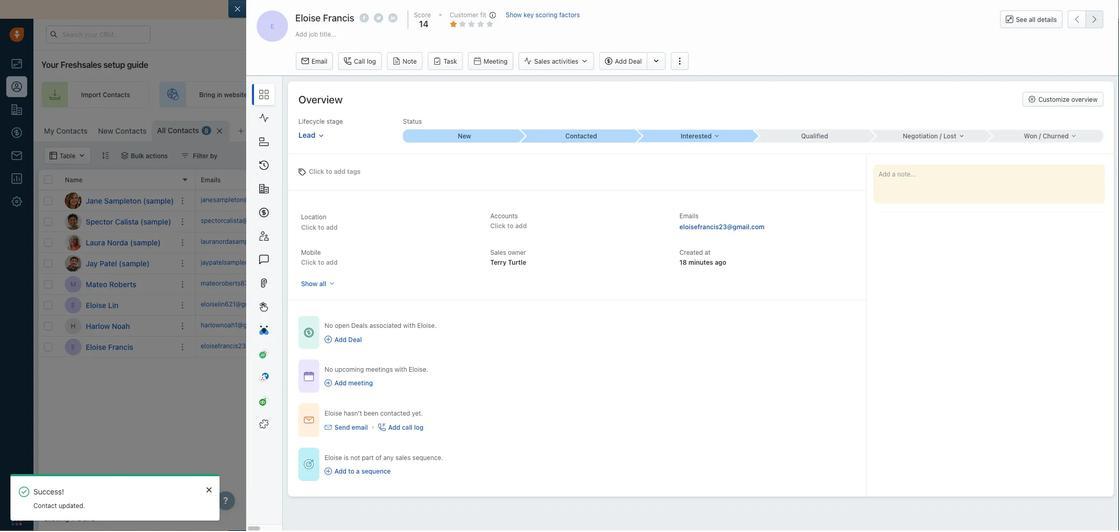 Task type: describe. For each thing, give the bounding box(es) containing it.
lead link
[[299, 126, 324, 141]]

jay patel (sample) link
[[86, 259, 150, 269]]

your inside invite your team link
[[353, 91, 366, 98]]

techcave (sample) link
[[750, 218, 805, 226]]

emails for emails
[[201, 176, 221, 183]]

your
[[41, 60, 59, 70]]

been
[[364, 410, 379, 417]]

email
[[352, 424, 368, 432]]

contact inside button
[[1085, 126, 1109, 133]]

lifecycle
[[299, 118, 325, 125]]

show for show key scoring factors
[[506, 11, 522, 19]]

new link
[[403, 130, 520, 143]]

factors
[[559, 11, 580, 19]]

add deal inside add deal button
[[615, 57, 642, 65]]

add down upcoming
[[335, 380, 347, 387]]

1 horizontal spatial log
[[414, 424, 424, 432]]

janesampleton@gmail.com link
[[201, 195, 280, 207]]

add up "no upcoming meetings with eloise."
[[363, 344, 375, 351]]

import for import contacts link
[[81, 91, 101, 98]]

lead
[[299, 131, 316, 139]]

no for no open deals associated with eloise.
[[325, 322, 333, 330]]

hasn't
[[344, 410, 362, 417]]

no upcoming meetings with eloise.
[[325, 366, 428, 373]]

row group containing jane sampleton (sample)
[[39, 191, 196, 358]]

e for eloise francis
[[71, 344, 75, 351]]

press space to select this row. row containing eloisefrancis23@gmail.com
[[196, 337, 1114, 358]]

add job title...
[[295, 31, 337, 38]]

francis inside overview dialog
[[323, 12, 354, 23]]

laura norda (sample) link
[[86, 238, 161, 248]]

spectorcalista@gmail.com 3684945781
[[201, 217, 317, 224]]

activities
[[552, 57, 579, 65]]

task for eloisefrancis23@gmail.com
[[377, 344, 389, 351]]

sales for sales activities
[[534, 57, 550, 65]]

to inside the accounts click to add
[[507, 222, 514, 230]]

0 vertical spatial sales
[[508, 5, 526, 14]]

all for your
[[481, 5, 489, 14]]

noah
[[112, 322, 130, 331]]

contacted
[[380, 410, 410, 417]]

won / churned link
[[987, 130, 1104, 143]]

1 vertical spatial with
[[395, 366, 407, 373]]

eloise up the job
[[295, 12, 321, 23]]

mateoroberts871@gmail.com link
[[201, 279, 287, 290]]

won
[[1024, 133, 1038, 140]]

15 for harlownoah1@gmail.com
[[436, 321, 445, 331]]

mobile
[[301, 249, 321, 256]]

press space to select this row. row containing jane sampleton (sample)
[[39, 191, 196, 212]]

eloiselin621@gmail.com
[[201, 301, 272, 308]]

freshworks switcher image
[[12, 516, 22, 526]]

lauranordasample@gmail.com
[[201, 238, 290, 245]]

3684945781
[[279, 217, 317, 224]]

1 vertical spatial eloisefrancis23@gmail.com link
[[201, 342, 282, 353]]

facebook circled image
[[360, 12, 369, 23]]

customize for customize table
[[904, 126, 937, 133]]

harlow noah
[[86, 322, 130, 331]]

customize table button
[[888, 121, 960, 139]]

customize for customize overview
[[1039, 96, 1070, 103]]

scratch.
[[653, 5, 681, 14]]

invite your team link
[[295, 82, 402, 108]]

15 for eloiselin621@gmail.com
[[436, 300, 445, 310]]

note button
[[387, 52, 423, 70]]

add up "add deal" 'link'
[[363, 323, 375, 330]]

new for new contacts
[[98, 127, 113, 135]]

part
[[362, 454, 374, 462]]

+ click to add for harlownoah1@gmail.com
[[279, 322, 320, 329]]

phone image
[[12, 492, 22, 502]]

show for show all
[[301, 280, 318, 288]]

created
[[680, 249, 703, 256]]

12
[[247, 128, 254, 135]]

website
[[224, 91, 248, 98]]

negotiation / lost
[[903, 133, 957, 140]]

negotiation
[[903, 133, 938, 140]]

details
[[1038, 16, 1057, 23]]

m
[[70, 281, 76, 288]]

add left the job
[[295, 31, 307, 38]]

import contacts link
[[41, 82, 149, 108]]

not
[[350, 454, 360, 462]]

overview
[[1072, 96, 1098, 103]]

by
[[210, 152, 218, 159]]

eloise left 'is'
[[325, 454, 342, 462]]

lifecycle stage
[[299, 118, 343, 125]]

+ click to add up "owner"
[[514, 218, 555, 226]]

12 more...
[[247, 128, 277, 135]]

qualified link
[[753, 130, 870, 143]]

l image
[[65, 234, 82, 251]]

import contacts group
[[965, 121, 1052, 139]]

patel
[[100, 259, 117, 268]]

stage
[[327, 118, 343, 125]]

janesampleton@gmail.com
[[201, 196, 280, 204]]

add left "call"
[[388, 424, 400, 432]]

any
[[383, 454, 394, 462]]

row group containing 15
[[196, 191, 1114, 358]]

click to add tags
[[309, 168, 361, 175]]

4167348672
[[279, 238, 317, 245]]

+ click to add for eloiselin621@gmail.com
[[279, 301, 320, 308]]

guide
[[127, 60, 148, 70]]

0 vertical spatial eloise.
[[417, 322, 437, 330]]

emails eloisefrancis23@gmail.com
[[680, 213, 765, 231]]

qualified inside overview dialog
[[801, 133, 828, 140]]

key
[[524, 11, 534, 19]]

lauranordasample@gmail.com link
[[201, 237, 290, 248]]

interested button
[[637, 130, 753, 143]]

harlownoah1@gmail.com link
[[201, 321, 274, 332]]

s image
[[65, 214, 82, 230]]

container_wx8msf4aqz5i3rn1 image for add to a sequence
[[325, 468, 332, 475]]

all contacts link
[[157, 125, 199, 136]]

add contact
[[1071, 126, 1109, 133]]

e for eloise lin
[[71, 302, 75, 309]]

see
[[1016, 16, 1027, 23]]

eloise lin
[[86, 301, 118, 310]]

scoring
[[536, 11, 558, 19]]

invite your team
[[334, 91, 383, 98]]

add to a sequence
[[335, 468, 391, 475]]

(sample) for jane sampleton (sample)
[[143, 197, 174, 205]]

bring in website leads
[[199, 91, 265, 98]]

click inside the accounts click to add
[[490, 222, 506, 230]]

call log button
[[338, 52, 382, 70]]

j image
[[65, 193, 82, 209]]

eloisefrancis23@gmail.com inside row group
[[201, 343, 282, 350]]

add inside the accounts click to add
[[515, 222, 527, 230]]

activity
[[374, 176, 396, 183]]

sales for sales owner terry turtle
[[490, 249, 506, 256]]

eloise hasn't been contacted yet.
[[325, 410, 423, 417]]

mateo roberts link
[[86, 279, 136, 290]]

container_wx8msf4aqz5i3rn1 image inside add meeting link
[[325, 380, 332, 387]]

show all
[[301, 280, 326, 288]]

task for harlownoah1@gmail.com
[[377, 323, 389, 330]]

name row
[[39, 170, 196, 191]]

press space to select this row. row containing spector calista (sample)
[[39, 212, 196, 233]]

3684932360
[[279, 196, 319, 204]]

call log
[[354, 58, 376, 65]]

1–8
[[71, 515, 81, 523]]

eloise francis link
[[86, 342, 133, 353]]

twitter circled image
[[374, 12, 383, 23]]

linkedin circled image
[[388, 12, 398, 23]]

contacts inside button
[[1001, 126, 1029, 133]]

work
[[279, 176, 295, 183]]

terry
[[490, 259, 507, 266]]

techcave
[[750, 218, 778, 226]]

fit
[[480, 11, 486, 19]]

emails for emails eloisefrancis23@gmail.com
[[680, 213, 699, 220]]

contacted
[[566, 133, 597, 140]]

sales activities
[[534, 57, 579, 65]]

1 vertical spatial 8
[[91, 515, 95, 523]]

(sample) right techcave at the right
[[779, 218, 805, 226]]

1 vertical spatial contact
[[33, 503, 57, 510]]

+ add task for eloisefrancis23@gmail.com
[[358, 344, 389, 351]]

score
[[414, 11, 431, 19]]

from
[[635, 5, 651, 14]]

2 vertical spatial all
[[319, 280, 326, 288]]

task
[[444, 58, 457, 65]]

mateoroberts871@gmail.com
[[201, 280, 287, 287]]

import contacts for import contacts button
[[980, 126, 1029, 133]]

+ click to add for mateoroberts871@gmail.com
[[279, 280, 320, 287]]

call
[[402, 424, 413, 432]]



Task type: vqa. For each thing, say whether or not it's contained in the screenshot.


Task type: locate. For each thing, give the bounding box(es) containing it.
0 vertical spatial 8
[[204, 127, 209, 134]]

eloisefrancis23@gmail.com link
[[680, 222, 765, 232], [201, 342, 282, 353]]

call
[[354, 58, 365, 65]]

bulk actions
[[131, 152, 168, 159]]

click inside "mobile click to add"
[[301, 259, 316, 266]]

accounts click to add
[[490, 213, 527, 230]]

1 vertical spatial + add task
[[358, 344, 389, 351]]

import for import contacts button
[[980, 126, 1000, 133]]

0 horizontal spatial francis
[[108, 343, 133, 352]]

0 horizontal spatial log
[[367, 58, 376, 65]]

1 vertical spatial sales
[[396, 454, 411, 462]]

task down no open deals associated with eloise.
[[377, 344, 389, 351]]

spector calista (sample) link
[[86, 217, 171, 227]]

1 horizontal spatial eloisefrancis23@gmail.com
[[680, 223, 765, 231]]

to inside location click to add
[[318, 224, 324, 231]]

0 horizontal spatial eloisefrancis23@gmail.com
[[201, 343, 282, 350]]

0 horizontal spatial qualified
[[683, 218, 709, 226]]

(sample) for laura norda (sample)
[[130, 238, 161, 247]]

2 vertical spatial import
[[980, 126, 1000, 133]]

all inside button
[[1029, 16, 1036, 23]]

0 horizontal spatial show
[[301, 280, 318, 288]]

spectorcalista@gmail.com link
[[201, 216, 278, 227]]

filter
[[193, 152, 208, 159]]

1 horizontal spatial new
[[458, 133, 471, 140]]

+ click to add left open
[[279, 322, 320, 329]]

eloise francis up title...
[[295, 12, 354, 23]]

of left any at the bottom of the page
[[376, 454, 382, 462]]

eloisefrancis23@gmail.com up at
[[680, 223, 765, 231]]

harlownoah1@gmail.com
[[201, 322, 274, 329]]

0 vertical spatial customize
[[1039, 96, 1070, 103]]

what's new image
[[1044, 31, 1051, 39]]

contacted link
[[520, 130, 637, 143]]

new for new
[[458, 133, 471, 140]]

start
[[617, 5, 633, 14]]

1 vertical spatial e
[[71, 302, 75, 309]]

click inside location click to add
[[301, 224, 316, 231]]

eloise is not part of any sales sequence.
[[325, 454, 443, 462]]

all contacts 8
[[157, 126, 209, 135]]

press space to select this row. row containing janesampleton@gmail.com
[[196, 191, 1114, 212]]

+ add task for harlownoah1@gmail.com
[[358, 323, 389, 330]]

container_wx8msf4aqz5i3rn1 image inside bulk actions button
[[121, 152, 128, 159]]

(sample) down laura norda (sample) link at the left of the page
[[119, 259, 150, 268]]

grid containing 15
[[39, 169, 1114, 507]]

add inside location click to add
[[326, 224, 338, 231]]

2 + add task from the top
[[358, 344, 389, 351]]

1 vertical spatial add deal
[[335, 336, 362, 343]]

log right "call"
[[414, 424, 424, 432]]

see all details button
[[1001, 10, 1063, 28]]

sales activities button
[[519, 52, 599, 70], [519, 52, 594, 70]]

import inside button
[[980, 126, 1000, 133]]

0 vertical spatial emails
[[201, 176, 221, 183]]

import all your sales data so you don't have to start from scratch.
[[456, 5, 681, 14]]

show down "mobile click to add" at the left of the page
[[301, 280, 318, 288]]

14 button
[[417, 19, 429, 29]]

team
[[368, 91, 383, 98]]

0 vertical spatial 15
[[436, 300, 445, 310]]

so
[[545, 5, 553, 14]]

of right '1–8'
[[83, 515, 89, 523]]

jaypatelsample@gmail.com link
[[201, 258, 281, 269]]

laura norda (sample)
[[86, 238, 161, 247]]

(sample) right sampleton
[[143, 197, 174, 205]]

container_wx8msf4aqz5i3rn1 image inside the filter by button
[[181, 152, 189, 159]]

0 horizontal spatial emails
[[201, 176, 221, 183]]

2 horizontal spatial all
[[1029, 16, 1036, 23]]

1 vertical spatial eloisefrancis23@gmail.com
[[201, 343, 282, 350]]

qualified
[[801, 133, 828, 140], [683, 218, 709, 226]]

j image
[[65, 255, 82, 272]]

0 horizontal spatial your
[[353, 91, 366, 98]]

1 vertical spatial sales
[[490, 249, 506, 256]]

import left fit on the top of the page
[[456, 5, 479, 14]]

0 vertical spatial import
[[456, 5, 479, 14]]

eloisefrancis23@gmail.com link up at
[[680, 222, 765, 232]]

1 task from the top
[[377, 323, 389, 330]]

+ click to add down "owner"
[[514, 260, 555, 267]]

sampleton
[[104, 197, 141, 205]]

sales
[[534, 57, 550, 65], [490, 249, 506, 256]]

bulk actions button
[[114, 147, 175, 165]]

⌘
[[288, 128, 293, 135]]

0 vertical spatial eloisefrancis23@gmail.com link
[[680, 222, 765, 232]]

+ click to add down "mobile click to add" at the left of the page
[[279, 280, 320, 287]]

container_wx8msf4aqz5i3rn1 image inside customize table button
[[895, 126, 902, 133]]

8 right '1–8'
[[91, 515, 95, 523]]

1 vertical spatial task
[[377, 344, 389, 351]]

send email image
[[1016, 30, 1023, 39]]

eloiselin621@gmail.com link
[[201, 300, 272, 311]]

press space to select this row. row containing mateo roberts
[[39, 274, 196, 295]]

meetings
[[366, 366, 393, 373]]

1 vertical spatial 15
[[436, 321, 445, 331]]

location click to add
[[301, 213, 338, 231]]

0 horizontal spatial /
[[940, 133, 942, 140]]

close image
[[207, 487, 212, 493]]

0 horizontal spatial add deal
[[335, 336, 362, 343]]

/ right won
[[1039, 133, 1041, 140]]

harlow
[[86, 322, 110, 331]]

1 horizontal spatial sales
[[534, 57, 550, 65]]

1 horizontal spatial francis
[[323, 12, 354, 23]]

2 15 from the top
[[436, 321, 445, 331]]

eloise.
[[417, 322, 437, 330], [409, 366, 428, 373]]

your right fit on the top of the page
[[491, 5, 506, 14]]

Search your CRM... text field
[[46, 26, 151, 43]]

eloise francis inside overview dialog
[[295, 12, 354, 23]]

import contacts button
[[965, 121, 1034, 139]]

+ click to add down show all
[[279, 301, 320, 308]]

qualified inside row group
[[683, 218, 709, 226]]

all for details
[[1029, 16, 1036, 23]]

1 horizontal spatial all
[[481, 5, 489, 14]]

/ inside button
[[940, 133, 942, 140]]

1 vertical spatial eloise.
[[409, 366, 428, 373]]

eloisefrancis23@gmail.com link down harlownoah1@gmail.com link
[[201, 342, 282, 353]]

task button
[[428, 52, 463, 70]]

add inside "mobile click to add"
[[326, 259, 338, 266]]

overview dialog
[[228, 0, 1119, 532]]

0 vertical spatial your
[[491, 5, 506, 14]]

0 vertical spatial with
[[403, 322, 416, 330]]

0 horizontal spatial eloisefrancis23@gmail.com link
[[201, 342, 282, 353]]

eloise. right associated
[[417, 322, 437, 330]]

log
[[367, 58, 376, 65], [414, 424, 424, 432]]

sales up terry
[[490, 249, 506, 256]]

0 vertical spatial all
[[481, 5, 489, 14]]

1 no from the top
[[325, 322, 333, 330]]

container_wx8msf4aqz5i3rn1 image
[[895, 126, 902, 133], [121, 152, 128, 159], [181, 152, 189, 159], [304, 328, 314, 338], [304, 371, 314, 382], [325, 380, 332, 387], [304, 415, 314, 426], [325, 424, 332, 432], [378, 424, 386, 432], [304, 460, 314, 470]]

no left upcoming
[[325, 366, 333, 373]]

showing 1–8 of 8
[[44, 515, 95, 523]]

send
[[335, 424, 350, 432]]

spector calista (sample)
[[86, 217, 171, 226]]

0 vertical spatial e
[[270, 22, 274, 30]]

customize overview button
[[1023, 92, 1104, 107]]

0 horizontal spatial all
[[319, 280, 326, 288]]

sales right any at the bottom of the page
[[396, 454, 411, 462]]

import contacts
[[81, 91, 130, 98], [980, 126, 1029, 133]]

0 horizontal spatial eloise francis
[[86, 343, 133, 352]]

add to a sequence link
[[325, 467, 443, 476]]

1 vertical spatial container_wx8msf4aqz5i3rn1 image
[[325, 468, 332, 475]]

task up "add deal" 'link'
[[377, 323, 389, 330]]

emails inside emails eloisefrancis23@gmail.com
[[680, 213, 699, 220]]

deal inside 'link'
[[348, 336, 362, 343]]

e inside dialog
[[270, 22, 274, 30]]

all down "mobile click to add" at the left of the page
[[319, 280, 326, 288]]

1 horizontal spatial emails
[[680, 213, 699, 220]]

sales inside "sales owner terry turtle"
[[490, 249, 506, 256]]

1 15 from the top
[[436, 300, 445, 310]]

add contact button
[[1057, 121, 1114, 139]]

1 horizontal spatial deal
[[629, 57, 642, 65]]

eloisefrancis23@gmail.com down harlownoah1@gmail.com link
[[201, 343, 282, 350]]

2 task from the top
[[377, 344, 389, 351]]

emails down by
[[201, 176, 221, 183]]

grid
[[39, 169, 1114, 507]]

press space to select this row. row containing spectorcalista@gmail.com
[[196, 212, 1114, 233]]

1 vertical spatial show
[[301, 280, 318, 288]]

0 horizontal spatial new
[[98, 127, 113, 135]]

churned
[[1043, 133, 1069, 140]]

jay
[[86, 259, 98, 268]]

0 vertical spatial show
[[506, 11, 522, 19]]

log inside button
[[367, 58, 376, 65]]

table
[[938, 126, 953, 133]]

0 vertical spatial task
[[377, 323, 389, 330]]

container_wx8msf4aqz5i3rn1 image inside the add to a sequence link
[[325, 468, 332, 475]]

all
[[481, 5, 489, 14], [1029, 16, 1036, 23], [319, 280, 326, 288]]

francis down noah
[[108, 343, 133, 352]]

(sample) down spector calista (sample) 'link'
[[130, 238, 161, 247]]

meeting
[[348, 380, 373, 387]]

1 horizontal spatial eloisefrancis23@gmail.com link
[[680, 222, 765, 232]]

1 horizontal spatial of
[[376, 454, 382, 462]]

new contacts button
[[93, 121, 152, 142], [98, 127, 147, 135]]

0 vertical spatial deal
[[629, 57, 642, 65]]

log right the call
[[367, 58, 376, 65]]

add deal down start
[[615, 57, 642, 65]]

sales left data
[[508, 5, 526, 14]]

1 container_wx8msf4aqz5i3rn1 image from the top
[[325, 336, 332, 343]]

12 more... button
[[232, 124, 282, 139]]

invite
[[334, 91, 351, 98]]

no left open
[[325, 322, 333, 330]]

0 vertical spatial qualified
[[801, 133, 828, 140]]

francis inside row group
[[108, 343, 133, 352]]

1 vertical spatial deal
[[348, 336, 362, 343]]

add right churned on the top
[[1071, 126, 1083, 133]]

+ add task up "add deal" 'link'
[[358, 323, 389, 330]]

press space to select this row. row containing lauranordasample@gmail.com
[[196, 233, 1114, 254]]

lost
[[944, 133, 957, 140]]

container_wx8msf4aqz5i3rn1 image for add deal
[[325, 336, 332, 343]]

0 horizontal spatial sales
[[396, 454, 411, 462]]

eloise left "lin"
[[86, 301, 106, 310]]

import contacts for import contacts link
[[81, 91, 130, 98]]

negotiation / lost button
[[870, 130, 987, 143]]

2 vertical spatial e
[[71, 344, 75, 351]]

emails
[[201, 176, 221, 183], [680, 213, 699, 220]]

show left key
[[506, 11, 522, 19]]

all right customer
[[481, 5, 489, 14]]

score 14
[[414, 11, 431, 29]]

1 vertical spatial your
[[353, 91, 366, 98]]

press space to select this row. row containing harlow noah
[[39, 316, 196, 337]]

contacts
[[103, 91, 130, 98], [1001, 126, 1029, 133], [168, 126, 199, 135], [56, 127, 88, 135], [115, 127, 147, 135]]

0 vertical spatial eloise francis
[[295, 12, 354, 23]]

/ left lost
[[940, 133, 942, 140]]

eloise. right meetings
[[409, 366, 428, 373]]

press space to select this row. row containing jay patel (sample)
[[39, 254, 196, 274]]

sales inside overview dialog
[[396, 454, 411, 462]]

0 vertical spatial add deal
[[615, 57, 642, 65]]

all right see
[[1029, 16, 1036, 23]]

0 vertical spatial no
[[325, 322, 333, 330]]

1 vertical spatial qualified
[[683, 218, 709, 226]]

container_wx8msf4aqz5i3rn1 image
[[325, 336, 332, 343], [325, 468, 332, 475]]

0 vertical spatial sales
[[534, 57, 550, 65]]

eloise francis inside row group
[[86, 343, 133, 352]]

deal inside button
[[629, 57, 642, 65]]

1 horizontal spatial customize
[[1039, 96, 1070, 103]]

import contacts inside button
[[980, 126, 1029, 133]]

eloise francis down harlow noah link
[[86, 343, 133, 352]]

2 horizontal spatial import
[[980, 126, 1000, 133]]

(sample) for jay patel (sample)
[[119, 259, 150, 268]]

add inside 'link'
[[335, 336, 347, 343]]

4 link
[[1063, 24, 1080, 42]]

(sample) for spector calista (sample)
[[141, 217, 171, 226]]

0 horizontal spatial import
[[81, 91, 101, 98]]

customize table
[[904, 126, 953, 133]]

press space to select this row. row containing eloise lin
[[39, 295, 196, 316]]

1 vertical spatial customize
[[904, 126, 937, 133]]

with right meetings
[[395, 366, 407, 373]]

of inside overview dialog
[[376, 454, 382, 462]]

0 vertical spatial of
[[376, 454, 382, 462]]

to
[[608, 5, 615, 14], [326, 168, 332, 175], [536, 218, 542, 226], [507, 222, 514, 230], [318, 224, 324, 231], [318, 259, 324, 266], [301, 259, 307, 266], [536, 260, 542, 267], [301, 280, 307, 287], [301, 301, 307, 308], [301, 322, 307, 329], [301, 343, 307, 350], [348, 468, 355, 475]]

0 vertical spatial log
[[367, 58, 376, 65]]

2 no from the top
[[325, 366, 333, 373]]

/ for negotiation
[[940, 133, 942, 140]]

import down your freshsales setup guide
[[81, 91, 101, 98]]

with right associated
[[403, 322, 416, 330]]

eloise down harlow
[[86, 343, 106, 352]]

1 vertical spatial of
[[83, 515, 89, 523]]

1 horizontal spatial import contacts
[[980, 126, 1029, 133]]

3684932360 link
[[279, 195, 319, 207]]

8 inside all contacts 8
[[204, 127, 209, 134]]

more...
[[255, 128, 277, 135]]

contact down success!
[[33, 503, 57, 510]]

0 vertical spatial eloisefrancis23@gmail.com
[[680, 223, 765, 231]]

1 horizontal spatial qualified
[[801, 133, 828, 140]]

sales owner terry turtle
[[490, 249, 526, 266]]

+ add task up "no upcoming meetings with eloise."
[[358, 344, 389, 351]]

roberts
[[109, 280, 136, 289]]

contact down overview
[[1085, 126, 1109, 133]]

sales
[[508, 5, 526, 14], [396, 454, 411, 462]]

no
[[325, 322, 333, 330], [325, 366, 333, 373]]

all
[[157, 126, 166, 135]]

8 up filter by
[[204, 127, 209, 134]]

add down 'is'
[[335, 468, 347, 475]]

(sample) inside 'link'
[[141, 217, 171, 226]]

0 horizontal spatial deal
[[348, 336, 362, 343]]

to inside "mobile click to add"
[[318, 259, 324, 266]]

import right lost
[[980, 126, 1000, 133]]

unqualified
[[683, 260, 716, 267]]

/ for won
[[1039, 133, 1041, 140]]

1 horizontal spatial your
[[491, 5, 506, 14]]

your
[[491, 5, 506, 14], [353, 91, 366, 98]]

bring
[[199, 91, 215, 98]]

2 / from the left
[[1039, 133, 1041, 140]]

eloisefrancis23@gmail.com inside overview dialog
[[680, 223, 765, 231]]

bulk
[[131, 152, 144, 159]]

phone element
[[6, 487, 27, 508]]

1 vertical spatial all
[[1029, 16, 1036, 23]]

emails up created
[[680, 213, 699, 220]]

new contacts
[[98, 127, 147, 135]]

0 horizontal spatial 8
[[91, 515, 95, 523]]

deals
[[351, 322, 368, 330]]

1 horizontal spatial contact
[[1085, 126, 1109, 133]]

1 vertical spatial eloise francis
[[86, 343, 133, 352]]

1 horizontal spatial 8
[[204, 127, 209, 134]]

status
[[403, 118, 422, 125]]

your left team
[[353, 91, 366, 98]]

add deal down open
[[335, 336, 362, 343]]

spector
[[86, 217, 113, 226]]

add
[[334, 168, 346, 175], [544, 218, 555, 226], [515, 222, 527, 230], [326, 224, 338, 231], [326, 259, 338, 266], [309, 259, 320, 266], [544, 260, 555, 267], [309, 280, 320, 287], [309, 301, 320, 308], [309, 322, 320, 329], [309, 343, 320, 350]]

row group
[[39, 191, 196, 358], [196, 191, 1114, 358]]

no open deals associated with eloise.
[[325, 322, 437, 330]]

sequence
[[361, 468, 391, 475]]

add down open
[[335, 336, 347, 343]]

1 horizontal spatial import
[[456, 5, 479, 14]]

1 horizontal spatial eloise francis
[[295, 12, 354, 23]]

/ inside button
[[1039, 133, 1041, 140]]

1 horizontal spatial show
[[506, 11, 522, 19]]

2 row group from the left
[[196, 191, 1114, 358]]

0 vertical spatial francis
[[323, 12, 354, 23]]

1 row group from the left
[[39, 191, 196, 358]]

1 vertical spatial emails
[[680, 213, 699, 220]]

no for no upcoming meetings with eloise.
[[325, 366, 333, 373]]

1 vertical spatial no
[[325, 366, 333, 373]]

francis up title...
[[323, 12, 354, 23]]

0 horizontal spatial contact
[[33, 503, 57, 510]]

new inside overview dialog
[[458, 133, 471, 140]]

press space to select this row. row containing eloise francis
[[39, 337, 196, 358]]

location
[[301, 213, 326, 221]]

eloise up send
[[325, 410, 342, 417]]

0 vertical spatial contact
[[1085, 126, 1109, 133]]

press space to select this row. row containing laura norda (sample)
[[39, 233, 196, 254]]

1 horizontal spatial add deal
[[615, 57, 642, 65]]

press space to select this row. row containing jaypatelsample@gmail.com
[[196, 254, 1114, 274]]

1 vertical spatial import
[[81, 91, 101, 98]]

customize inside overview dialog
[[1039, 96, 1070, 103]]

1 / from the left
[[940, 133, 942, 140]]

(sample) right calista
[[141, 217, 171, 226]]

won / churned
[[1024, 133, 1069, 140]]

eloise
[[295, 12, 321, 23], [86, 301, 106, 310], [86, 343, 106, 352], [325, 410, 342, 417], [325, 454, 342, 462]]

updated.
[[59, 503, 85, 510]]

1 + add task from the top
[[358, 323, 389, 330]]

cell
[[823, 191, 1114, 211], [352, 212, 431, 232], [588, 212, 666, 232], [823, 212, 1114, 232], [352, 233, 431, 253], [588, 233, 666, 253], [823, 233, 1114, 253], [352, 254, 431, 274], [588, 254, 666, 274], [744, 254, 823, 274], [823, 254, 1114, 274], [352, 274, 431, 295], [431, 274, 509, 295], [509, 274, 588, 295], [588, 274, 666, 295], [666, 274, 744, 295], [744, 274, 823, 295], [823, 274, 1114, 295], [823, 295, 1114, 316], [509, 316, 588, 337], [588, 316, 666, 337], [666, 316, 744, 337], [744, 316, 823, 337], [823, 316, 1114, 337], [431, 337, 509, 358], [509, 337, 588, 358], [588, 337, 666, 358], [666, 337, 744, 358], [744, 337, 823, 358], [823, 337, 1114, 358]]

a
[[356, 468, 360, 475]]

laura
[[86, 238, 105, 247]]

add down start
[[615, 57, 627, 65]]

1 vertical spatial log
[[414, 424, 424, 432]]

filter by button
[[175, 147, 224, 165]]

press space to select this row. row containing mateoroberts871@gmail.com
[[196, 274, 1114, 295]]

2 container_wx8msf4aqz5i3rn1 image from the top
[[325, 468, 332, 475]]

0 horizontal spatial import contacts
[[81, 91, 130, 98]]

0 horizontal spatial sales
[[490, 249, 506, 256]]

0 horizontal spatial customize
[[904, 126, 937, 133]]

press space to select this row. row
[[39, 191, 196, 212], [196, 191, 1114, 212], [39, 212, 196, 233], [196, 212, 1114, 233], [39, 233, 196, 254], [196, 233, 1114, 254], [39, 254, 196, 274], [196, 254, 1114, 274], [39, 274, 196, 295], [196, 274, 1114, 295], [39, 295, 196, 316], [196, 295, 1114, 316], [39, 316, 196, 337], [196, 316, 1114, 337], [39, 337, 196, 358], [196, 337, 1114, 358]]

0 horizontal spatial of
[[83, 515, 89, 523]]

1 horizontal spatial /
[[1039, 133, 1041, 140]]

sales left activities
[[534, 57, 550, 65]]

1 horizontal spatial sales
[[508, 5, 526, 14]]

0 vertical spatial container_wx8msf4aqz5i3rn1 image
[[325, 336, 332, 343]]

emails inside grid
[[201, 176, 221, 183]]

is
[[344, 454, 349, 462]]

add deal inside "add deal" 'link'
[[335, 336, 362, 343]]

container_wx8msf4aqz5i3rn1 image inside "add deal" 'link'
[[325, 336, 332, 343]]

data
[[528, 5, 543, 14]]



